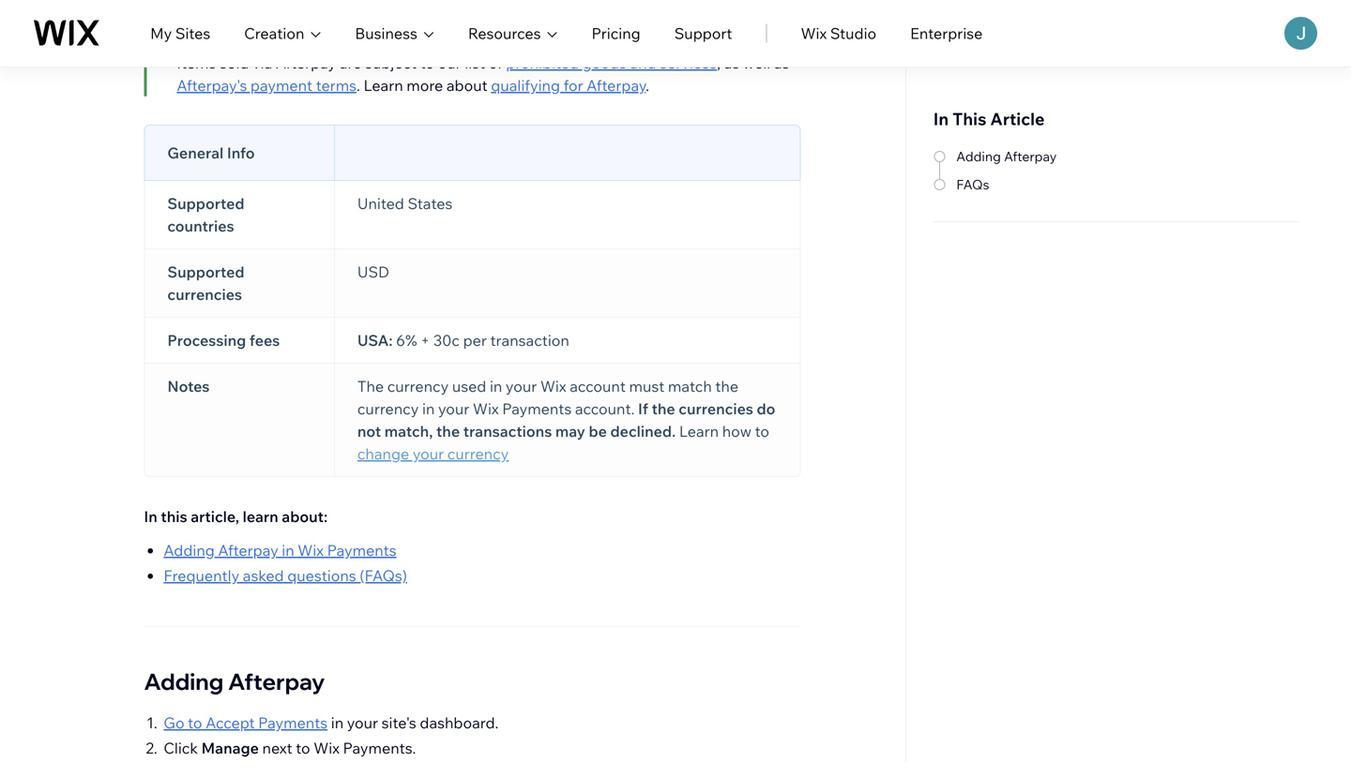 Task type: describe. For each thing, give the bounding box(es) containing it.
a inside get matched with a wix partner who can help you reach your site goals.
[[1045, 141, 1052, 157]]

subject
[[365, 53, 417, 72]]

article
[[990, 108, 1045, 129]]

usa:
[[357, 331, 393, 350]]

general info
[[167, 144, 255, 162]]

pricing link
[[592, 22, 641, 45]]

+
[[420, 331, 430, 350]]

adding inside adding afterpay in wix payments frequently asked questions (faqs)
[[164, 541, 215, 560]]

about wix payments
[[962, 23, 1089, 40]]

my
[[150, 24, 172, 43]]

goals.
[[1026, 158, 1062, 174]]

if the currencies do not match, the transactions may be declined.
[[357, 400, 775, 441]]

in inside afterpay through wix payments is currently available only in the united states. items sold via afterpay are subject to our list of prohibited goods and services , as well as afterpay's payment terms . learn more about qualifying for afterpay .
[[580, 28, 593, 47]]

only
[[547, 28, 577, 47]]

if
[[638, 400, 648, 418]]

this
[[161, 508, 187, 526]]

in this article
[[933, 108, 1045, 129]]

profile image image
[[1285, 17, 1317, 50]]

1 vertical spatial adding afterpay
[[144, 668, 325, 696]]

usd
[[357, 263, 389, 281]]

to right next
[[296, 739, 310, 758]]

matched
[[959, 141, 1013, 157]]

wix inside adding afterpay in wix payments frequently asked questions (faqs)
[[298, 541, 324, 560]]

united states
[[357, 194, 453, 213]]

our
[[438, 53, 461, 72]]

currencies inside 'supported currencies'
[[167, 285, 242, 304]]

support
[[674, 24, 732, 43]]

fees
[[250, 331, 280, 350]]

professional
[[984, 101, 1085, 122]]

site's
[[382, 714, 416, 733]]

about wix payments link
[[933, 20, 1211, 42]]

account
[[570, 377, 626, 396]]

per
[[463, 331, 487, 350]]

match
[[668, 377, 712, 396]]

who
[[1129, 141, 1155, 157]]

learn
[[679, 422, 719, 441]]

this
[[953, 108, 986, 129]]

dashboard.
[[420, 714, 499, 733]]

declined.
[[610, 422, 676, 441]]

get for get matched
[[945, 195, 964, 209]]

change
[[357, 445, 409, 464]]

get matched with a wix partner who can help you reach your site goals.
[[933, 141, 1235, 174]]

get for get matched with a wix partner who can help you reach your site goals.
[[933, 141, 956, 157]]

business button
[[355, 22, 434, 45]]

0 horizontal spatial a
[[971, 101, 981, 122]]

wix down used
[[473, 400, 499, 418]]

your down used
[[438, 400, 469, 418]]

general
[[167, 144, 224, 162]]

can
[[1158, 141, 1180, 157]]

afterpay up "go to accept payments" link
[[228, 668, 325, 696]]

account.
[[575, 400, 635, 418]]

of
[[489, 53, 503, 72]]

prohibited goods and services link
[[506, 53, 717, 72]]

you
[[1213, 141, 1235, 157]]

,
[[717, 53, 721, 72]]

states.
[[673, 28, 722, 47]]

to inside learn how to change your currency
[[755, 422, 769, 441]]

usa: 6% + 30c per transaction
[[357, 331, 569, 350]]

prohibited
[[506, 53, 579, 72]]

learn
[[243, 508, 278, 526]]

well
[[743, 53, 771, 72]]

payments inside go to accept payments in your site's dashboard. click manage next to wix payments.
[[258, 714, 328, 733]]

studio
[[830, 24, 877, 43]]

partner
[[1081, 141, 1127, 157]]

go to accept payments in your site's dashboard. click manage next to wix payments.
[[164, 714, 499, 758]]

afterpay's payment terms link
[[177, 76, 357, 95]]

items
[[177, 53, 216, 72]]

1 horizontal spatial adding afterpay
[[956, 148, 1057, 165]]

wix up "if the currencies do not match, the transactions may be declined."
[[540, 377, 566, 396]]

with
[[1016, 141, 1042, 157]]

wix right "about"
[[1003, 23, 1025, 40]]

notes
[[167, 377, 210, 396]]

2 vertical spatial adding
[[144, 668, 224, 696]]

.
[[646, 76, 649, 95]]

. learn
[[357, 76, 403, 95]]

your inside learn how to change your currency
[[413, 445, 444, 464]]

must
[[629, 377, 665, 396]]

in inside go to accept payments in your site's dashboard. click manage next to wix payments.
[[331, 714, 344, 733]]

adding afterpay in wix payments frequently asked questions (faqs)
[[164, 541, 407, 585]]

manage
[[201, 739, 259, 758]]

asked
[[243, 567, 284, 585]]

through
[[240, 28, 296, 47]]

be
[[589, 422, 607, 441]]

1 as from the left
[[724, 53, 740, 72]]

frequently asked questions (faqs) link
[[164, 567, 407, 585]]

may
[[555, 422, 585, 441]]

6%
[[396, 331, 417, 350]]

learn how to change your currency
[[357, 422, 769, 464]]

in this article, learn about:
[[144, 508, 328, 526]]

countries
[[167, 217, 234, 236]]

(faqs)
[[360, 567, 407, 585]]

enterprise
[[910, 24, 983, 43]]

afterpay through wix payments is currently available only in the united states. items sold via afterpay are subject to our list of prohibited goods and services , as well as afterpay's payment terms . learn more about qualifying for afterpay .
[[177, 28, 789, 95]]

support link
[[674, 22, 732, 45]]

accept
[[206, 714, 255, 733]]



Task type: vqa. For each thing, say whether or not it's contained in the screenshot.
Search by topic, product and more field
no



Task type: locate. For each thing, give the bounding box(es) containing it.
wix inside go to accept payments in your site's dashboard. click manage next to wix payments.
[[314, 739, 340, 758]]

1 vertical spatial a
[[1045, 141, 1052, 157]]

in up the "payments." at left bottom
[[331, 714, 344, 733]]

adding afterpay down the article
[[956, 148, 1057, 165]]

wix studio link
[[801, 22, 877, 45]]

resources
[[468, 24, 541, 43]]

creation
[[244, 24, 304, 43]]

2 as from the left
[[774, 53, 789, 72]]

payments inside afterpay through wix payments is currently available only in the united states. items sold via afterpay are subject to our list of prohibited goods and services , as well as afterpay's payment terms . learn more about qualifying for afterpay .
[[329, 28, 399, 47]]

get matched
[[945, 195, 1014, 209]]

afterpay down the article
[[1004, 148, 1057, 165]]

30c
[[433, 331, 460, 350]]

in for in this article, learn about:
[[144, 508, 157, 526]]

wix up the questions
[[298, 541, 324, 560]]

currency inside learn how to change your currency
[[447, 445, 509, 464]]

your down matched
[[971, 158, 998, 174]]

wix up the goals.
[[1055, 141, 1078, 157]]

1 vertical spatial adding
[[164, 541, 215, 560]]

via
[[252, 53, 272, 72]]

go
[[164, 714, 184, 733]]

supported currencies
[[167, 263, 244, 304]]

to inside afterpay through wix payments is currently available only in the united states. items sold via afterpay are subject to our list of prohibited goods and services , as well as afterpay's payment terms . learn more about qualifying for afterpay .
[[420, 53, 434, 72]]

is
[[402, 28, 413, 47]]

the currency used in your wix account must match the currency in your wix payments account.
[[357, 377, 738, 418]]

payments inside about wix payments link
[[1028, 23, 1089, 40]]

info
[[227, 144, 255, 162]]

the
[[357, 377, 384, 396]]

enterprise link
[[910, 22, 983, 45]]

currency
[[387, 377, 449, 396], [357, 400, 419, 418], [447, 445, 509, 464]]

adding afterpay up accept
[[144, 668, 325, 696]]

wix inside get matched with a wix partner who can help you reach your site goals.
[[1055, 141, 1078, 157]]

0 vertical spatial in
[[933, 108, 949, 129]]

a right hire
[[971, 101, 981, 122]]

in up match,
[[422, 400, 435, 418]]

in inside adding afterpay in wix payments frequently asked questions (faqs)
[[282, 541, 294, 560]]

1 horizontal spatial as
[[774, 53, 789, 72]]

not
[[357, 422, 381, 441]]

about
[[446, 76, 488, 95]]

your
[[971, 158, 998, 174], [506, 377, 537, 396], [438, 400, 469, 418], [413, 445, 444, 464], [347, 714, 378, 733]]

wix left studio
[[801, 24, 827, 43]]

as right 'well'
[[774, 53, 789, 72]]

your inside go to accept payments in your site's dashboard. click manage next to wix payments.
[[347, 714, 378, 733]]

2 vertical spatial currency
[[447, 445, 509, 464]]

next
[[262, 739, 292, 758]]

questions
[[287, 567, 356, 585]]

help
[[1183, 141, 1210, 157]]

0 horizontal spatial united
[[357, 194, 404, 213]]

1 horizontal spatial currencies
[[679, 400, 753, 418]]

supported
[[167, 194, 244, 213], [167, 263, 244, 281]]

about
[[962, 23, 1000, 40]]

transaction
[[490, 331, 569, 350]]

sold
[[220, 53, 249, 72]]

supported down countries
[[167, 263, 244, 281]]

to down do in the right of the page
[[755, 422, 769, 441]]

1 vertical spatial united
[[357, 194, 404, 213]]

your down the transaction
[[506, 377, 537, 396]]

the
[[596, 28, 619, 47], [715, 377, 738, 396], [652, 400, 675, 418], [436, 422, 460, 441]]

wix studio
[[801, 24, 877, 43]]

payments up transactions
[[502, 400, 572, 418]]

1 horizontal spatial united
[[623, 28, 670, 47]]

transactions
[[463, 422, 552, 441]]

currency up match,
[[387, 377, 449, 396]]

currency down transactions
[[447, 445, 509, 464]]

payments up (faqs)
[[327, 541, 397, 560]]

match,
[[384, 422, 433, 441]]

payments inside adding afterpay in wix payments frequently asked questions (faqs)
[[327, 541, 397, 560]]

currently
[[416, 28, 479, 47]]

about:
[[282, 508, 328, 526]]

hire a professional
[[933, 101, 1085, 122]]

your down match,
[[413, 445, 444, 464]]

matched
[[967, 195, 1014, 209]]

a
[[971, 101, 981, 122], [1045, 141, 1052, 157]]

as
[[724, 53, 740, 72], [774, 53, 789, 72]]

my sites link
[[150, 22, 210, 45]]

currencies up learn
[[679, 400, 753, 418]]

wix right through
[[300, 28, 326, 47]]

1 vertical spatial supported
[[167, 263, 244, 281]]

get inside get matched with a wix partner who can help you reach your site goals.
[[933, 141, 956, 157]]

1 horizontal spatial a
[[1045, 141, 1052, 157]]

0 vertical spatial adding afterpay
[[956, 148, 1057, 165]]

click
[[164, 739, 198, 758]]

payments up the are
[[329, 28, 399, 47]]

0 vertical spatial currencies
[[167, 285, 242, 304]]

more
[[407, 76, 443, 95]]

the up change your currency link at left
[[436, 422, 460, 441]]

in
[[580, 28, 593, 47], [490, 377, 502, 396], [422, 400, 435, 418], [282, 541, 294, 560], [331, 714, 344, 733]]

currency down the
[[357, 400, 419, 418]]

afterpay down "prohibited goods and services" link
[[587, 76, 646, 95]]

used
[[452, 377, 486, 396]]

1 supported from the top
[[167, 194, 244, 213]]

the inside the currency used in your wix account must match the currency in your wix payments account.
[[715, 377, 738, 396]]

0 vertical spatial adding
[[956, 148, 1001, 165]]

do
[[757, 400, 775, 418]]

0 vertical spatial united
[[623, 28, 670, 47]]

afterpay up items
[[177, 28, 237, 47]]

how
[[722, 422, 752, 441]]

supported for countries
[[167, 194, 244, 213]]

go to accept payments link
[[164, 714, 328, 733]]

for
[[564, 76, 583, 95]]

united
[[623, 28, 670, 47], [357, 194, 404, 213]]

afterpay inside adding afterpay in wix payments frequently asked questions (faqs)
[[218, 541, 278, 560]]

your up the "payments." at left bottom
[[347, 714, 378, 733]]

processing
[[167, 331, 246, 350]]

in right used
[[490, 377, 502, 396]]

0 vertical spatial a
[[971, 101, 981, 122]]

get
[[933, 141, 956, 157], [945, 195, 964, 209]]

the up goods
[[596, 28, 619, 47]]

2 supported from the top
[[167, 263, 244, 281]]

qualifying for afterpay link
[[491, 76, 646, 95]]

payment
[[250, 76, 313, 95]]

get down faqs
[[945, 195, 964, 209]]

united up and at the left of page
[[623, 28, 670, 47]]

1 vertical spatial currency
[[357, 400, 419, 418]]

in for in this article
[[933, 108, 949, 129]]

0 vertical spatial supported
[[167, 194, 244, 213]]

article,
[[191, 508, 239, 526]]

adding up faqs
[[956, 148, 1001, 165]]

adding up frequently
[[164, 541, 215, 560]]

get up 'reach'
[[933, 141, 956, 157]]

payments inside the currency used in your wix account must match the currency in your wix payments account.
[[502, 400, 572, 418]]

1 vertical spatial currencies
[[679, 400, 753, 418]]

supported for currencies
[[167, 263, 244, 281]]

1 horizontal spatial in
[[933, 108, 949, 129]]

0 horizontal spatial in
[[144, 508, 157, 526]]

to left our at the left of page
[[420, 53, 434, 72]]

to
[[420, 53, 434, 72], [755, 422, 769, 441], [188, 714, 202, 733], [296, 739, 310, 758]]

0 horizontal spatial currencies
[[167, 285, 242, 304]]

payments up next
[[258, 714, 328, 733]]

to right go
[[188, 714, 202, 733]]

afterpay up asked
[[218, 541, 278, 560]]

wix inside afterpay through wix payments is currently available only in the united states. items sold via afterpay are subject to our list of prohibited goods and services , as well as afterpay's payment terms . learn more about qualifying for afterpay .
[[300, 28, 326, 47]]

united inside afterpay through wix payments is currently available only in the united states. items sold via afterpay are subject to our list of prohibited goods and services , as well as afterpay's payment terms . learn more about qualifying for afterpay .
[[623, 28, 670, 47]]

sites
[[175, 24, 210, 43]]

currencies inside "if the currencies do not match, the transactions may be declined."
[[679, 400, 753, 418]]

0 horizontal spatial as
[[724, 53, 740, 72]]

payments right "about"
[[1028, 23, 1089, 40]]

as right ,
[[724, 53, 740, 72]]

your inside get matched with a wix partner who can help you reach your site goals.
[[971, 158, 998, 174]]

resources button
[[468, 22, 558, 45]]

change your currency link
[[357, 445, 509, 464]]

are
[[339, 53, 362, 72]]

frequently
[[164, 567, 239, 585]]

adding
[[956, 148, 1001, 165], [164, 541, 215, 560], [144, 668, 224, 696]]

and
[[630, 53, 656, 72]]

the inside afterpay through wix payments is currently available only in the united states. items sold via afterpay are subject to our list of prohibited goods and services , as well as afterpay's payment terms . learn more about qualifying for afterpay .
[[596, 28, 619, 47]]

processing fees
[[167, 331, 280, 350]]

afterpay up payment
[[276, 53, 336, 72]]

list
[[465, 53, 485, 72]]

currencies up processing
[[167, 285, 242, 304]]

0 vertical spatial currency
[[387, 377, 449, 396]]

united left the states
[[357, 194, 404, 213]]

my sites
[[150, 24, 210, 43]]

pricing
[[592, 24, 641, 43]]

in right only
[[580, 28, 593, 47]]

1 vertical spatial get
[[945, 195, 964, 209]]

wix right next
[[314, 739, 340, 758]]

a up the goals.
[[1045, 141, 1052, 157]]

qualifying
[[491, 76, 560, 95]]

adding up go
[[144, 668, 224, 696]]

in up frequently asked questions (faqs) link
[[282, 541, 294, 560]]

the right if
[[652, 400, 675, 418]]

the right match
[[715, 377, 738, 396]]

business
[[355, 24, 417, 43]]

states
[[408, 194, 453, 213]]

supported up countries
[[167, 194, 244, 213]]

1 vertical spatial in
[[144, 508, 157, 526]]

0 horizontal spatial adding afterpay
[[144, 668, 325, 696]]

0 vertical spatial get
[[933, 141, 956, 157]]

goods
[[582, 53, 627, 72]]



